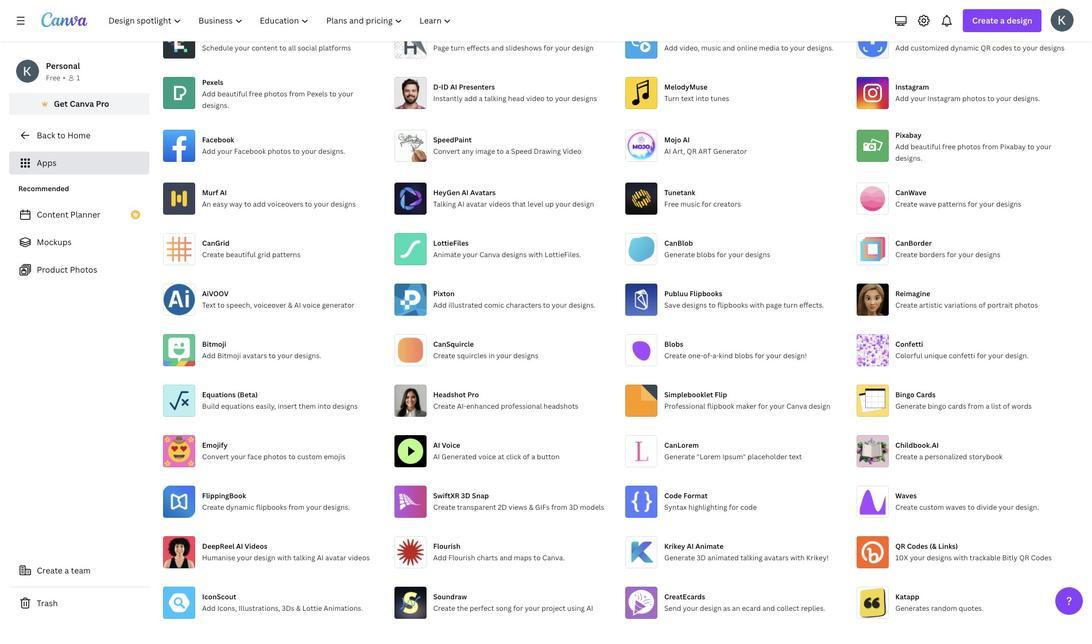 Task type: vqa. For each thing, say whether or not it's contained in the screenshot.


Task type: describe. For each thing, give the bounding box(es) containing it.
from inside flippingbook create dynamic flipbooks from your designs.
[[289, 503, 305, 512]]

lottiefiles.
[[545, 250, 581, 260]]

your inside pixton add illustrated comic characters to your designs.
[[552, 300, 567, 310]]

a-
[[713, 351, 719, 361]]

convert for convert any image to a speed drawing video
[[433, 146, 460, 156]]

content
[[252, 43, 278, 53]]

text
[[202, 300, 216, 310]]

0 horizontal spatial codes
[[907, 542, 928, 551]]

your inside d-id ai presenters instantly add a talking head video to your designs
[[555, 94, 570, 103]]

0 vertical spatial pexels
[[202, 78, 223, 87]]

your inside the canblob generate blobs for your designs
[[729, 250, 744, 260]]

portrait
[[988, 300, 1013, 310]]

animated
[[708, 553, 739, 563]]

equations (beta) build equations easily, insert them into designs
[[202, 390, 358, 411]]

generate inside canlorem generate "lorem ipsum" placeholder text
[[665, 452, 695, 462]]

wave
[[920, 199, 937, 209]]

designs inside cansquircle create squircles in your designs
[[513, 351, 539, 361]]

cards
[[917, 390, 936, 400]]

voice inside aivoov text to speech, voiceover & ai voice generator
[[303, 300, 320, 310]]

canva.
[[543, 553, 565, 563]]

generate inside bingo cards generate bingo cards from a list of words
[[896, 402, 926, 411]]

cards
[[948, 402, 967, 411]]

add inside d-id ai presenters instantly add a talking head video to your designs
[[465, 94, 477, 103]]

bitmoji add bitmoji avatars to your designs.
[[202, 339, 321, 361]]

flipbooks for effects
[[462, 32, 494, 41]]

your inside confetti colorful unique confetti for your design.
[[989, 351, 1004, 361]]

beautiful for pexels
[[217, 89, 247, 99]]

and inside embed add video, music and online media to your designs.
[[723, 43, 735, 53]]

kind
[[719, 351, 733, 361]]

canborder
[[896, 238, 932, 248]]

qr left codes at the top right of the page
[[981, 43, 991, 53]]

photos for pexels add beautiful free photos from pexels to your designs.
[[264, 89, 288, 99]]

designs inside the canblob generate blobs for your designs
[[745, 250, 771, 260]]

1 horizontal spatial pexels
[[307, 89, 328, 99]]

create a team
[[37, 565, 91, 576]]

designs inside canborder create borders for your designs
[[976, 250, 1001, 260]]

voiceovers
[[267, 199, 303, 209]]

designs inside d-id ai presenters instantly add a talking head video to your designs
[[572, 94, 597, 103]]

a inside bingo cards generate bingo cards from a list of words
[[986, 402, 990, 411]]

your inside cansquircle create squircles in your designs
[[497, 351, 512, 361]]

voice
[[442, 441, 460, 450]]

social
[[298, 43, 317, 53]]

from inside swiftxr 3d snap create transparent 2d views & gifs from 3d models
[[552, 503, 568, 512]]

avatars
[[470, 188, 496, 198]]

insert
[[278, 402, 297, 411]]

any
[[462, 146, 474, 156]]

text inside canlorem generate "lorem ipsum" placeholder text
[[789, 452, 802, 462]]

dynamic inside 'dynamic qr codes add customized dynamic qr codes to your designs'
[[951, 43, 979, 53]]

with inside krikey ai animate generate 3d animated talking avatars with krikey!
[[791, 553, 805, 563]]

add for embed add video, music and online media to your designs.
[[665, 43, 678, 53]]

& for animations.
[[296, 604, 301, 613]]

to inside 'dynamic qr codes add customized dynamic qr codes to your designs'
[[1014, 43, 1021, 53]]

a inside speedpaint convert any image to a speed drawing video
[[506, 146, 510, 156]]

reimagine create artistic variations of portrait photos
[[896, 289, 1039, 310]]

of inside reimagine create artistic variations of portrait photos
[[979, 300, 986, 310]]

convert for convert your face photos to custom emojis
[[202, 452, 229, 462]]

for inside simplebooklet flip professional flipbook maker for your canva design
[[758, 402, 768, 411]]

photos for emojify convert your face photos to custom emojis
[[264, 452, 287, 462]]

pixton add illustrated comic characters to your designs.
[[433, 289, 596, 310]]

ai left avatars
[[462, 188, 469, 198]]

with inside lottiefiles animate your canva designs with lottiefiles.
[[529, 250, 543, 260]]

0 vertical spatial pixabay
[[896, 130, 922, 140]]

designs. inside bitmoji add bitmoji avatars to your designs.
[[294, 351, 321, 361]]

a inside d-id ai presenters instantly add a talking head video to your designs
[[479, 94, 483, 103]]

design. inside waves create custom waves to divide your design.
[[1016, 503, 1039, 512]]

for inside the 'code format syntax highlighting for code'
[[729, 503, 739, 512]]

animations.
[[324, 604, 363, 613]]

your inside 'dynamic qr codes add customized dynamic qr codes to your designs'
[[1023, 43, 1038, 53]]

music inside embed add video, music and online media to your designs.
[[702, 43, 721, 53]]

back
[[37, 130, 55, 141]]

content planner
[[37, 209, 100, 220]]

cansquircle
[[433, 339, 474, 349]]

& for voice
[[288, 300, 293, 310]]

to inside d-id ai presenters instantly add a talking head video to your designs
[[547, 94, 554, 103]]

content
[[37, 209, 68, 220]]

team
[[71, 565, 91, 576]]

your inside qr codes (& links) 10x your designs with trackable bitly qr codes
[[910, 553, 925, 563]]

generate inside the canblob generate blobs for your designs
[[665, 250, 695, 260]]

slideshows
[[506, 43, 542, 53]]

trash link
[[9, 592, 149, 615]]

into inside melodymuse turn text into tunes
[[696, 94, 709, 103]]

create inside swiftxr 3d snap create transparent 2d views & gifs from 3d models
[[433, 503, 455, 512]]

embed add video, music and online media to your designs.
[[665, 32, 834, 53]]

add inside murf ai an easy way to add voiceovers to your designs
[[253, 199, 266, 209]]

to inside speedpaint convert any image to a speed drawing video
[[497, 146, 504, 156]]

canlorem generate "lorem ipsum" placeholder text
[[665, 441, 802, 462]]

speedpaint
[[433, 135, 472, 145]]

from for a
[[968, 402, 984, 411]]

talking for head
[[484, 94, 507, 103]]

creators
[[714, 199, 741, 209]]

with inside deepreel ai videos humanise your design with talking ai avatar videos
[[277, 553, 292, 563]]

melodymuse
[[665, 82, 708, 92]]

waves create custom waves to divide your design.
[[896, 491, 1039, 512]]

links)
[[939, 542, 958, 551]]

0 vertical spatial flourish
[[433, 542, 461, 551]]

designs inside publuu flipbooks save designs to flipbooks with page turn effects.
[[682, 300, 707, 310]]

videos inside the heygen ai avatars talking ai avatar videos that level up your design
[[489, 199, 511, 209]]

equations
[[221, 402, 254, 411]]

to inside waves create custom waves to divide your design.
[[968, 503, 975, 512]]

perfect
[[470, 604, 494, 613]]

designs inside qr codes (& links) 10x your designs with trackable bitly qr codes
[[927, 553, 952, 563]]

models
[[580, 503, 605, 512]]

ai right talking
[[458, 199, 465, 209]]

talking inside krikey ai animate generate 3d animated talking avatars with krikey!
[[741, 553, 763, 563]]

qr inside mojo ai ai art, qr art generator
[[687, 146, 697, 156]]

heyzine flipbooks page turn effects and slideshows for your design
[[433, 32, 594, 53]]

flourish add flourish charts and maps to canva.
[[433, 542, 565, 563]]

art
[[699, 146, 712, 156]]

the
[[457, 604, 468, 613]]

ai inside soundraw create the perfect song for your project using ai
[[587, 604, 593, 613]]

photos inside reimagine create artistic variations of portrait photos
[[1015, 300, 1039, 310]]

turn inside publuu flipbooks save designs to flipbooks with page turn effects.
[[784, 300, 798, 310]]

1 vertical spatial instagram
[[928, 94, 961, 103]]

headshot pro create ai-enhanced professional headshots
[[433, 390, 579, 411]]

highlighting
[[689, 503, 728, 512]]

confetti
[[896, 339, 924, 349]]

ipsum"
[[723, 452, 746, 462]]

product photos
[[37, 264, 97, 275]]

ai inside murf ai an easy way to add voiceovers to your designs
[[220, 188, 227, 198]]

designs. inside pixabay add beautiful free photos from pixabay to your designs.
[[896, 153, 923, 163]]

your inside pexels add beautiful free photos from pexels to your designs.
[[338, 89, 354, 99]]

easy
[[213, 199, 228, 209]]

tunes
[[711, 94, 730, 103]]

2 vertical spatial codes
[[1031, 553, 1052, 563]]

reimagine
[[896, 289, 931, 299]]

0 vertical spatial free
[[46, 73, 60, 83]]

mojo ai ai art, qr art generator
[[665, 135, 747, 156]]

animate inside krikey ai animate generate 3d animated talking avatars with krikey!
[[696, 542, 724, 551]]

designs. inside pixton add illustrated comic characters to your designs.
[[569, 300, 596, 310]]

illustrations,
[[239, 604, 280, 613]]

maps
[[514, 553, 532, 563]]

trash
[[37, 598, 58, 609]]

designs inside murf ai an easy way to add voiceovers to your designs
[[331, 199, 356, 209]]

bingo
[[928, 402, 947, 411]]

canblob
[[665, 238, 693, 248]]

design inside heyzine flipbooks page turn effects and slideshows for your design
[[572, 43, 594, 53]]

media
[[759, 43, 780, 53]]

pro inside button
[[96, 98, 109, 109]]

for inside 'blobs create one-of-a-kind blobs for your design!'
[[755, 351, 765, 361]]

from for pexels
[[289, 89, 305, 99]]

free inside tunetank free music for creators
[[665, 199, 679, 209]]

(beta)
[[237, 390, 258, 400]]

head
[[508, 94, 525, 103]]

your inside deepreel ai videos humanise your design with talking ai avatar videos
[[237, 553, 252, 563]]

for inside heyzine flipbooks page turn effects and slideshows for your design
[[544, 43, 554, 53]]

video
[[526, 94, 545, 103]]

emojify
[[202, 441, 228, 450]]

a inside create a design dropdown button
[[1001, 15, 1005, 26]]

flipbooks inside flippingbook create dynamic flipbooks from your designs.
[[256, 503, 287, 512]]

words
[[1012, 402, 1032, 411]]

them
[[299, 402, 316, 411]]

your inside createcards send your design as an ecard and collect replies.
[[683, 604, 698, 613]]

codes inside 'dynamic qr codes add customized dynamic qr codes to your designs'
[[939, 32, 960, 41]]

qr codes (& links) 10x your designs with trackable bitly qr codes
[[896, 542, 1052, 563]]

qr right bitly
[[1020, 553, 1030, 563]]

murf ai an easy way to add voiceovers to your designs
[[202, 188, 356, 209]]

apps
[[37, 157, 56, 168]]

ai left generated
[[433, 452, 440, 462]]

3d inside krikey ai animate generate 3d animated talking avatars with krikey!
[[697, 553, 706, 563]]

speed
[[511, 146, 532, 156]]

add for iconscout add icons, illustrations, 3ds & lottie animations.
[[202, 604, 216, 613]]

design!
[[783, 351, 807, 361]]

soundraw
[[433, 592, 467, 602]]

add for pexels add beautiful free photos from pexels to your designs.
[[202, 89, 216, 99]]

patterns inside cangrid create beautiful grid patterns
[[272, 250, 301, 260]]

qr up customized in the right of the page
[[927, 32, 937, 41]]

custom inside waves create custom waves to divide your design.
[[920, 503, 944, 512]]

lottie
[[303, 604, 322, 613]]

all
[[288, 43, 296, 53]]

turn inside heyzine flipbooks page turn effects and slideshows for your design
[[451, 43, 465, 53]]

pixton
[[433, 289, 455, 299]]

a inside childbook.ai create a personalized storybook
[[920, 452, 923, 462]]

one-
[[688, 351, 704, 361]]

deepreel ai videos humanise your design with talking ai avatar videos
[[202, 542, 370, 563]]

publuu
[[665, 289, 688, 299]]

add for facebook add your facebook photos to your designs.
[[202, 146, 216, 156]]

your inside 'blobs create one-of-a-kind blobs for your design!'
[[767, 351, 782, 361]]

to inside instagram add your instagram photos to your designs.
[[988, 94, 995, 103]]

design inside deepreel ai videos humanise your design with talking ai avatar videos
[[254, 553, 276, 563]]

design inside the heygen ai avatars talking ai avatar videos that level up your design
[[573, 199, 594, 209]]

in
[[489, 351, 495, 361]]

level
[[528, 199, 544, 209]]

photos for instagram add your instagram photos to your designs.
[[963, 94, 986, 103]]

childbook.ai create a personalized storybook
[[896, 441, 1003, 462]]

personalized
[[925, 452, 968, 462]]

your inside flippingbook create dynamic flipbooks from your designs.
[[306, 503, 321, 512]]

dynamic qr codes add customized dynamic qr codes to your designs
[[896, 32, 1065, 53]]

1 vertical spatial bitmoji
[[217, 351, 241, 361]]

comic
[[484, 300, 504, 310]]

pexels add beautiful free photos from pexels to your designs.
[[202, 78, 354, 110]]

create for waves create custom waves to divide your design.
[[896, 503, 918, 512]]

0 vertical spatial facebook
[[202, 135, 234, 145]]

and inside flourish add flourish charts and maps to canva.
[[500, 553, 512, 563]]

qr up 10x
[[896, 542, 906, 551]]

designs inside 'dynamic qr codes add customized dynamic qr codes to your designs'
[[1040, 43, 1065, 53]]

canva inside simplebooklet flip professional flipbook maker for your canva design
[[787, 402, 807, 411]]

swiftxr 3d snap create transparent 2d views & gifs from 3d models
[[433, 491, 605, 512]]

1 vertical spatial facebook
[[234, 146, 266, 156]]

1 horizontal spatial 3d
[[569, 503, 578, 512]]

send
[[665, 604, 681, 613]]

free for pixabay
[[943, 142, 956, 152]]

storybook
[[969, 452, 1003, 462]]

create for soundraw create the perfect song for your project using ai
[[433, 604, 455, 613]]

1 vertical spatial flourish
[[449, 553, 475, 563]]

easily,
[[256, 402, 276, 411]]

melodymuse turn text into tunes
[[665, 82, 730, 103]]

create for canborder create borders for your designs
[[896, 250, 918, 260]]

canblob generate blobs for your designs
[[665, 238, 771, 260]]

to inside bitmoji add bitmoji avatars to your designs.
[[269, 351, 276, 361]]

planner
[[70, 209, 100, 220]]

your inside soundraw create the perfect song for your project using ai
[[525, 604, 540, 613]]

to inside publuu flipbooks save designs to flipbooks with page turn effects.
[[709, 300, 716, 310]]



Task type: locate. For each thing, give the bounding box(es) containing it.
d-id ai presenters instantly add a talking head video to your designs
[[433, 82, 597, 103]]

for up publuu flipbooks save designs to flipbooks with page turn effects. on the top of page
[[717, 250, 727, 260]]

flipbooks right publuu
[[690, 289, 723, 299]]

photos
[[264, 89, 288, 99], [963, 94, 986, 103], [958, 142, 981, 152], [268, 146, 291, 156], [1015, 300, 1039, 310], [264, 452, 287, 462]]

for inside confetti colorful unique confetti for your design.
[[977, 351, 987, 361]]

1 vertical spatial into
[[318, 402, 331, 411]]

1 horizontal spatial add
[[465, 94, 477, 103]]

cangrid create beautiful grid patterns
[[202, 238, 301, 260]]

dynamic right customized in the right of the page
[[951, 43, 979, 53]]

back to home
[[37, 130, 90, 141]]

your inside bitmoji add bitmoji avatars to your designs.
[[278, 351, 293, 361]]

1 horizontal spatial text
[[789, 452, 802, 462]]

from inside bingo cards generate bingo cards from a list of words
[[968, 402, 984, 411]]

create down childbook.ai
[[896, 452, 918, 462]]

create inside flippingbook create dynamic flipbooks from your designs.
[[202, 503, 224, 512]]

0 horizontal spatial dynamic
[[226, 503, 254, 512]]

flourish down transparent
[[433, 542, 461, 551]]

1 vertical spatial videos
[[348, 553, 370, 563]]

0 vertical spatial beautiful
[[217, 89, 247, 99]]

add inside pixton add illustrated comic characters to your designs.
[[433, 300, 447, 310]]

beautiful down schedule
[[217, 89, 247, 99]]

with left the krikey!
[[791, 553, 805, 563]]

for
[[544, 43, 554, 53], [702, 199, 712, 209], [968, 199, 978, 209], [717, 250, 727, 260], [947, 250, 957, 260], [755, 351, 765, 361], [977, 351, 987, 361], [758, 402, 768, 411], [729, 503, 739, 512], [514, 604, 523, 613]]

music down tunetank
[[681, 199, 700, 209]]

your inside the heygen ai avatars talking ai avatar videos that level up your design
[[556, 199, 571, 209]]

create down cangrid
[[202, 250, 224, 260]]

1 vertical spatial free
[[665, 199, 679, 209]]

0 horizontal spatial pixabay
[[896, 130, 922, 140]]

blobs
[[665, 339, 684, 349]]

transparent
[[457, 503, 496, 512]]

music inside tunetank free music for creators
[[681, 199, 700, 209]]

to inside back to home link
[[57, 130, 65, 141]]

0 horizontal spatial turn
[[451, 43, 465, 53]]

drawing
[[534, 146, 561, 156]]

photos up pixabay add beautiful free photos from pixabay to your designs.
[[963, 94, 986, 103]]

& left gifs
[[529, 503, 534, 512]]

design inside simplebooklet flip professional flipbook maker for your canva design
[[809, 402, 831, 411]]

create inside waves create custom waves to divide your design.
[[896, 503, 918, 512]]

your inside canborder create borders for your designs
[[959, 250, 974, 260]]

0 horizontal spatial avatars
[[243, 351, 267, 361]]

talking right animated
[[741, 553, 763, 563]]

blobs inside the canblob generate blobs for your designs
[[697, 250, 715, 260]]

your inside heyzine flipbooks page turn effects and slideshows for your design
[[555, 43, 570, 53]]

designs inside canwave create wave patterns for your designs
[[997, 199, 1022, 209]]

1 horizontal spatial patterns
[[938, 199, 967, 209]]

ai right id
[[450, 82, 457, 92]]

with up iconscout add icons, illustrations, 3ds & lottie animations.
[[277, 553, 292, 563]]

1 horizontal spatial flipbooks
[[690, 289, 723, 299]]

2 horizontal spatial talking
[[741, 553, 763, 563]]

add inside pexels add beautiful free photos from pexels to your designs.
[[202, 89, 216, 99]]

a inside ai voice ai generated voice at click of a button
[[532, 452, 535, 462]]

bingo cards generate bingo cards from a list of words
[[896, 390, 1032, 411]]

videos inside deepreel ai videos humanise your design with talking ai avatar videos
[[348, 553, 370, 563]]

beautiful for cangrid
[[226, 250, 256, 260]]

1 vertical spatial &
[[529, 503, 534, 512]]

your inside embed add video, music and online media to your designs.
[[790, 43, 805, 53]]

for right slideshows
[[544, 43, 554, 53]]

and inside createcards send your design as an ecard and collect replies.
[[763, 604, 775, 613]]

with left page
[[750, 300, 764, 310]]

with inside publuu flipbooks save designs to flipbooks with page turn effects.
[[750, 300, 764, 310]]

canva right maker
[[787, 402, 807, 411]]

2 horizontal spatial codes
[[1031, 553, 1052, 563]]

photos for pixabay add beautiful free photos from pixabay to your designs.
[[958, 142, 981, 152]]

facebook up murf
[[202, 135, 234, 145]]

designs inside equations (beta) build equations easily, insert them into designs
[[333, 402, 358, 411]]

0 horizontal spatial avatar
[[325, 553, 346, 563]]

create inside childbook.ai create a personalized storybook
[[896, 452, 918, 462]]

with inside qr codes (& links) 10x your designs with trackable bitly qr codes
[[954, 553, 968, 563]]

ai inside aivoov text to speech, voiceover & ai voice generator
[[294, 300, 301, 310]]

3ds
[[282, 604, 295, 613]]

avatars inside bitmoji add bitmoji avatars to your designs.
[[243, 351, 267, 361]]

heygen
[[433, 188, 460, 198]]

convert down emojify
[[202, 452, 229, 462]]

pro up back to home link
[[96, 98, 109, 109]]

photos up canwave create wave patterns for your designs
[[958, 142, 981, 152]]

add for instagram add your instagram photos to your designs.
[[896, 94, 909, 103]]

create a design button
[[963, 9, 1042, 32]]

and left online
[[723, 43, 735, 53]]

0 vertical spatial turn
[[451, 43, 465, 53]]

a left list
[[986, 402, 990, 411]]

0 vertical spatial codes
[[939, 32, 960, 41]]

flipbooks up effects
[[462, 32, 494, 41]]

button
[[537, 452, 560, 462]]

confetti
[[949, 351, 976, 361]]

ai up lottie
[[317, 553, 324, 563]]

way
[[230, 199, 243, 209]]

1 horizontal spatial pixabay
[[1000, 142, 1026, 152]]

create inside canborder create borders for your designs
[[896, 250, 918, 260]]

1 vertical spatial codes
[[907, 542, 928, 551]]

0 vertical spatial 3d
[[461, 491, 471, 501]]

0 vertical spatial dynamic
[[951, 43, 979, 53]]

1 vertical spatial convert
[[202, 452, 229, 462]]

for inside canborder create borders for your designs
[[947, 250, 957, 260]]

1 horizontal spatial into
[[696, 94, 709, 103]]

canborder create borders for your designs
[[896, 238, 1001, 260]]

your inside waves create custom waves to divide your design.
[[999, 503, 1014, 512]]

1 horizontal spatial of
[[979, 300, 986, 310]]

pro
[[96, 98, 109, 109], [468, 390, 479, 400]]

bitmoji
[[202, 339, 226, 349], [217, 351, 241, 361]]

page
[[766, 300, 782, 310]]

canva inside button
[[70, 98, 94, 109]]

1 horizontal spatial animate
[[696, 542, 724, 551]]

and right ecard at the right bottom of the page
[[763, 604, 775, 613]]

1 vertical spatial 3d
[[569, 503, 578, 512]]

enhanced
[[467, 402, 499, 411]]

10x
[[896, 553, 909, 563]]

a down childbook.ai
[[920, 452, 923, 462]]

your
[[235, 43, 250, 53], [555, 43, 570, 53], [790, 43, 805, 53], [1023, 43, 1038, 53], [338, 89, 354, 99], [555, 94, 570, 103], [911, 94, 926, 103], [997, 94, 1012, 103], [1037, 142, 1052, 152], [217, 146, 233, 156], [301, 146, 317, 156], [314, 199, 329, 209], [556, 199, 571, 209], [980, 199, 995, 209], [463, 250, 478, 260], [729, 250, 744, 260], [959, 250, 974, 260], [552, 300, 567, 310], [278, 351, 293, 361], [497, 351, 512, 361], [767, 351, 782, 361], [989, 351, 1004, 361], [770, 402, 785, 411], [231, 452, 246, 462], [306, 503, 321, 512], [999, 503, 1014, 512], [237, 553, 252, 563], [910, 553, 925, 563], [525, 604, 540, 613], [683, 604, 698, 613]]

talking
[[433, 199, 456, 209]]

photos up murf ai an easy way to add voiceovers to your designs
[[268, 146, 291, 156]]

simplebooklet
[[665, 390, 713, 400]]

add inside embed add video, music and online media to your designs.
[[665, 43, 678, 53]]

design inside dropdown button
[[1007, 15, 1033, 26]]

bitmoji down text
[[202, 339, 226, 349]]

customized
[[911, 43, 949, 53]]

videos
[[245, 542, 267, 551]]

maker
[[736, 402, 757, 411]]

0 horizontal spatial animate
[[433, 250, 461, 260]]

dynamic
[[896, 32, 925, 41]]

1 vertical spatial blobs
[[735, 351, 753, 361]]

emojis
[[324, 452, 346, 462]]

voice left at
[[479, 452, 496, 462]]

with left lottiefiles. at the top of page
[[529, 250, 543, 260]]

0 vertical spatial free
[[249, 89, 262, 99]]

avatar
[[466, 199, 487, 209], [325, 553, 346, 563]]

0 vertical spatial animate
[[433, 250, 461, 260]]

1 horizontal spatial free
[[943, 142, 956, 152]]

turn down heyzine
[[451, 43, 465, 53]]

1 vertical spatial dynamic
[[226, 503, 254, 512]]

0 vertical spatial pro
[[96, 98, 109, 109]]

1 vertical spatial of
[[1003, 402, 1010, 411]]

0 vertical spatial flipbooks
[[718, 300, 748, 310]]

free for pexels
[[249, 89, 262, 99]]

for right song
[[514, 604, 523, 613]]

0 vertical spatial text
[[681, 94, 694, 103]]

0 horizontal spatial text
[[681, 94, 694, 103]]

codes up customized in the right of the page
[[939, 32, 960, 41]]

1 vertical spatial patterns
[[272, 250, 301, 260]]

photos
[[70, 264, 97, 275]]

music right video,
[[702, 43, 721, 53]]

iconscout
[[202, 592, 236, 602]]

create for cansquircle create squircles in your designs
[[433, 351, 455, 361]]

to inside emojify convert your face photos to custom emojis
[[289, 452, 296, 462]]

flipbook
[[707, 402, 735, 411]]

pro up enhanced
[[468, 390, 479, 400]]

0 vertical spatial design.
[[1006, 351, 1029, 361]]

avatars left the krikey!
[[765, 553, 789, 563]]

get canva pro
[[54, 98, 109, 109]]

1 horizontal spatial music
[[702, 43, 721, 53]]

create down "reimagine"
[[896, 300, 918, 310]]

convert inside speedpaint convert any image to a speed drawing video
[[433, 146, 460, 156]]

1 vertical spatial pexels
[[307, 89, 328, 99]]

tunetank
[[665, 188, 696, 198]]

create inside button
[[37, 565, 63, 576]]

for right confetti
[[977, 351, 987, 361]]

create down blobs
[[665, 351, 687, 361]]

product
[[37, 264, 68, 275]]

create for cangrid create beautiful grid patterns
[[202, 250, 224, 260]]

1 vertical spatial avatar
[[325, 553, 346, 563]]

1 vertical spatial animate
[[696, 542, 724, 551]]

flipbooks up videos on the bottom left of page
[[256, 503, 287, 512]]

0 vertical spatial add
[[465, 94, 477, 103]]

0 horizontal spatial pro
[[96, 98, 109, 109]]

patterns
[[938, 199, 967, 209], [272, 250, 301, 260]]

talking
[[484, 94, 507, 103], [293, 553, 315, 563], [741, 553, 763, 563]]

photos inside pexels add beautiful free photos from pexels to your designs.
[[264, 89, 288, 99]]

ai right mojo
[[683, 135, 690, 145]]

generate inside krikey ai animate generate 3d animated talking avatars with krikey!
[[665, 553, 695, 563]]

kendall parks image
[[1051, 9, 1074, 32]]

1 vertical spatial canva
[[480, 250, 500, 260]]

2 vertical spatial of
[[523, 452, 530, 462]]

to inside facebook add your facebook photos to your designs.
[[293, 146, 300, 156]]

product photos link
[[9, 258, 149, 281]]

custom left the emojis
[[297, 452, 322, 462]]

an
[[202, 199, 211, 209]]

beautiful inside pexels add beautiful free photos from pexels to your designs.
[[217, 89, 247, 99]]

blobs inside 'blobs create one-of-a-kind blobs for your design!'
[[735, 351, 753, 361]]

0 vertical spatial canva
[[70, 98, 94, 109]]

1 horizontal spatial flipbooks
[[718, 300, 748, 310]]

videos left that
[[489, 199, 511, 209]]

designs. inside flippingbook create dynamic flipbooks from your designs.
[[323, 503, 350, 512]]

convert down "speedpaint"
[[433, 146, 460, 156]]

designs. inside instagram add your instagram photos to your designs.
[[1013, 94, 1040, 103]]

from for pixabay
[[983, 142, 999, 152]]

add for flourish add flourish charts and maps to canva.
[[433, 553, 447, 563]]

1 horizontal spatial avatars
[[765, 553, 789, 563]]

& inside aivoov text to speech, voiceover & ai voice generator
[[288, 300, 293, 310]]

random
[[932, 604, 957, 613]]

confetti colorful unique confetti for your design.
[[896, 339, 1029, 361]]

2 vertical spatial 3d
[[697, 553, 706, 563]]

your inside pixabay add beautiful free photos from pixabay to your designs.
[[1037, 142, 1052, 152]]

1 horizontal spatial videos
[[489, 199, 511, 209]]

top level navigation element
[[101, 9, 462, 32]]

create for blobs create one-of-a-kind blobs for your design!
[[665, 351, 687, 361]]

avatar inside the heygen ai avatars talking ai avatar videos that level up your design
[[466, 199, 487, 209]]

create down canborder
[[896, 250, 918, 260]]

1 horizontal spatial convert
[[433, 146, 460, 156]]

qr right art,
[[687, 146, 697, 156]]

flipbooks for to
[[690, 289, 723, 299]]

pexels down schedule
[[202, 78, 223, 87]]

2 horizontal spatial 3d
[[697, 553, 706, 563]]

1 vertical spatial voice
[[479, 452, 496, 462]]

1 vertical spatial turn
[[784, 300, 798, 310]]

and inside heyzine flipbooks page turn effects and slideshows for your design
[[491, 43, 504, 53]]

for right maker
[[758, 402, 768, 411]]

avatar down avatars
[[466, 199, 487, 209]]

beautiful for pixabay
[[911, 142, 941, 152]]

add for pixabay add beautiful free photos from pixabay to your designs.
[[896, 142, 909, 152]]

ai right 'using'
[[587, 604, 593, 613]]

create inside canwave create wave patterns for your designs
[[896, 199, 918, 209]]

text
[[681, 94, 694, 103], [789, 452, 802, 462]]

patterns right 'wave'
[[938, 199, 967, 209]]

0 vertical spatial instagram
[[896, 82, 929, 92]]

blobs right the kind
[[735, 351, 753, 361]]

avatars up (beta)
[[243, 351, 267, 361]]

free down the content
[[249, 89, 262, 99]]

ai-
[[457, 402, 467, 411]]

& right 3ds
[[296, 604, 301, 613]]

create down flippingbook
[[202, 503, 224, 512]]

add inside bitmoji add bitmoji avatars to your designs.
[[202, 351, 216, 361]]

0 vertical spatial convert
[[433, 146, 460, 156]]

free inside pexels add beautiful free photos from pexels to your designs.
[[249, 89, 262, 99]]

1 horizontal spatial codes
[[939, 32, 960, 41]]

free •
[[46, 73, 65, 83]]

& right voiceover
[[288, 300, 293, 310]]

free
[[46, 73, 60, 83], [665, 199, 679, 209]]

content planner link
[[9, 203, 149, 226]]

heygen ai avatars talking ai avatar videos that level up your design
[[433, 188, 594, 209]]

professional
[[665, 402, 706, 411]]

krikey
[[665, 542, 685, 551]]

flipbooks left page
[[718, 300, 748, 310]]

0 horizontal spatial add
[[253, 199, 266, 209]]

up
[[545, 199, 554, 209]]

design
[[1007, 15, 1033, 26], [572, 43, 594, 53], [573, 199, 594, 209], [809, 402, 831, 411], [254, 553, 276, 563], [700, 604, 722, 613]]

create inside headshot pro create ai-enhanced professional headshots
[[433, 402, 455, 411]]

create for reimagine create artistic variations of portrait photos
[[896, 300, 918, 310]]

beautiful inside pixabay add beautiful free photos from pixabay to your designs.
[[911, 142, 941, 152]]

1 horizontal spatial pro
[[468, 390, 479, 400]]

grid
[[258, 250, 271, 260]]

beautiful up canwave
[[911, 142, 941, 152]]

generate down canblob
[[665, 250, 695, 260]]

and right effects
[[491, 43, 504, 53]]

into inside equations (beta) build equations easily, insert them into designs
[[318, 402, 331, 411]]

lottiefiles animate your canva designs with lottiefiles.
[[433, 238, 581, 260]]

emojify convert your face photos to custom emojis
[[202, 441, 346, 462]]

ai right krikey
[[687, 542, 694, 551]]

ai right voiceover
[[294, 300, 301, 310]]

1 horizontal spatial talking
[[484, 94, 507, 103]]

blobs down creators at the top of page
[[697, 250, 715, 260]]

beautiful
[[217, 89, 247, 99], [911, 142, 941, 152], [226, 250, 256, 260]]

0 vertical spatial bitmoji
[[202, 339, 226, 349]]

0 horizontal spatial convert
[[202, 452, 229, 462]]

photos inside instagram add your instagram photos to your designs.
[[963, 94, 986, 103]]

create inside soundraw create the perfect song for your project using ai
[[433, 604, 455, 613]]

1 horizontal spatial turn
[[784, 300, 798, 310]]

1 horizontal spatial blobs
[[735, 351, 753, 361]]

designs. inside pexels add beautiful free photos from pexels to your designs.
[[202, 101, 229, 110]]

codes
[[939, 32, 960, 41], [907, 542, 928, 551], [1031, 553, 1052, 563]]

a down the presenters at the left
[[479, 94, 483, 103]]

list
[[9, 203, 149, 281]]

0 vertical spatial music
[[702, 43, 721, 53]]

humanise
[[202, 553, 235, 563]]

to inside pexels add beautiful free photos from pexels to your designs.
[[330, 89, 337, 99]]

talking for ai
[[293, 553, 315, 563]]

add for pixton add illustrated comic characters to your designs.
[[433, 300, 447, 310]]

1 horizontal spatial voice
[[479, 452, 496, 462]]

ai
[[450, 82, 457, 92], [683, 135, 690, 145], [665, 146, 671, 156], [220, 188, 227, 198], [462, 188, 469, 198], [458, 199, 465, 209], [294, 300, 301, 310], [433, 441, 440, 450], [433, 452, 440, 462], [236, 542, 243, 551], [687, 542, 694, 551], [317, 553, 324, 563], [587, 604, 593, 613]]

later schedule your content to all social platforms
[[202, 32, 351, 53]]

ai left voice in the bottom left of the page
[[433, 441, 440, 450]]

photos right face
[[264, 452, 287, 462]]

from inside pixabay add beautiful free photos from pixabay to your designs.
[[983, 142, 999, 152]]

your inside lottiefiles animate your canva designs with lottiefiles.
[[463, 250, 478, 260]]

to inside aivoov text to speech, voiceover & ai voice generator
[[218, 300, 225, 310]]

0 horizontal spatial 3d
[[461, 491, 471, 501]]

talking left 'head'
[[484, 94, 507, 103]]

beautiful inside cangrid create beautiful grid patterns
[[226, 250, 256, 260]]

blobs create one-of-a-kind blobs for your design!
[[665, 339, 807, 361]]

talking inside d-id ai presenters instantly add a talking head video to your designs
[[484, 94, 507, 103]]

create for flippingbook create dynamic flipbooks from your designs.
[[202, 503, 224, 512]]

ai left art,
[[665, 146, 671, 156]]

from inside pexels add beautiful free photos from pexels to your designs.
[[289, 89, 305, 99]]

image
[[476, 146, 495, 156]]

your inside simplebooklet flip professional flipbook maker for your canva design
[[770, 402, 785, 411]]

text right "placeholder"
[[789, 452, 802, 462]]

1 vertical spatial avatars
[[765, 553, 789, 563]]

0 horizontal spatial flipbooks
[[462, 32, 494, 41]]

to inside later schedule your content to all social platforms
[[279, 43, 287, 53]]

free down tunetank
[[665, 199, 679, 209]]

design. up words
[[1006, 351, 1029, 361]]

designs. inside facebook add your facebook photos to your designs.
[[318, 146, 345, 156]]

waves
[[946, 503, 966, 512]]

your inside emojify convert your face photos to custom emojis
[[231, 452, 246, 462]]

create up 'dynamic qr codes add customized dynamic qr codes to your designs'
[[973, 15, 999, 26]]

for right borders
[[947, 250, 957, 260]]

0 horizontal spatial voice
[[303, 300, 320, 310]]

photos for facebook add your facebook photos to your designs.
[[268, 146, 291, 156]]

add for bitmoji add bitmoji avatars to your designs.
[[202, 351, 216, 361]]

for left creators at the top of page
[[702, 199, 712, 209]]

to inside pixton add illustrated comic characters to your designs.
[[543, 300, 550, 310]]

heyzine
[[433, 32, 460, 41]]

for left code
[[729, 503, 739, 512]]

to inside flourish add flourish charts and maps to canva.
[[534, 553, 541, 563]]

voiceover
[[254, 300, 286, 310]]

as
[[723, 604, 731, 613]]

aivoov
[[202, 289, 229, 299]]

pexels down the social
[[307, 89, 328, 99]]

2 vertical spatial canva
[[787, 402, 807, 411]]

0 vertical spatial voice
[[303, 300, 320, 310]]

an
[[732, 604, 741, 613]]

flippingbook create dynamic flipbooks from your designs.
[[202, 491, 350, 512]]

avatar up the animations.
[[325, 553, 346, 563]]

into right them
[[318, 402, 331, 411]]

facebook
[[202, 135, 234, 145], [234, 146, 266, 156]]

aivoov text to speech, voiceover & ai voice generator
[[202, 289, 355, 310]]

murf
[[202, 188, 218, 198]]

of left portrait
[[979, 300, 986, 310]]

presenters
[[459, 82, 495, 92]]

0 horizontal spatial free
[[46, 73, 60, 83]]

create for canwave create wave patterns for your designs
[[896, 199, 918, 209]]

1 vertical spatial pro
[[468, 390, 479, 400]]

2d
[[498, 503, 507, 512]]

1
[[76, 73, 80, 83]]

0 vertical spatial flipbooks
[[462, 32, 494, 41]]

code format syntax highlighting for code
[[665, 491, 757, 512]]

0 horizontal spatial videos
[[348, 553, 370, 563]]

add inside instagram add your instagram photos to your designs.
[[896, 94, 909, 103]]

create a design
[[973, 15, 1033, 26]]

and
[[491, 43, 504, 53], [723, 43, 735, 53], [500, 553, 512, 563], [763, 604, 775, 613]]

canva up comic
[[480, 250, 500, 260]]

list containing content planner
[[9, 203, 149, 281]]

1 horizontal spatial free
[[665, 199, 679, 209]]

2 horizontal spatial of
[[1003, 402, 1010, 411]]

add inside flourish add flourish charts and maps to canva.
[[433, 553, 447, 563]]

borders
[[920, 250, 946, 260]]

1 vertical spatial beautiful
[[911, 142, 941, 152]]

of right list
[[1003, 402, 1010, 411]]

0 horizontal spatial flipbooks
[[256, 503, 287, 512]]

pro inside headshot pro create ai-enhanced professional headshots
[[468, 390, 479, 400]]

0 vertical spatial into
[[696, 94, 709, 103]]

0 horizontal spatial blobs
[[697, 250, 715, 260]]

for right the kind
[[755, 351, 765, 361]]

animate down lottiefiles
[[433, 250, 461, 260]]

patterns right grid
[[272, 250, 301, 260]]

designs. inside embed add video, music and online media to your designs.
[[807, 43, 834, 53]]

to inside embed add video, music and online media to your designs.
[[782, 43, 789, 53]]

krikey ai animate generate 3d animated talking avatars with krikey!
[[665, 542, 829, 563]]

effects.
[[800, 300, 824, 310]]

generate
[[665, 250, 695, 260], [896, 402, 926, 411], [665, 452, 695, 462], [665, 553, 695, 563]]

video,
[[680, 43, 700, 53]]

0 horizontal spatial canva
[[70, 98, 94, 109]]

create for childbook.ai create a personalized storybook
[[896, 452, 918, 462]]

1 vertical spatial add
[[253, 199, 266, 209]]

facebook up way
[[234, 146, 266, 156]]

and left maps
[[500, 553, 512, 563]]

create down "waves"
[[896, 503, 918, 512]]

1 vertical spatial free
[[943, 142, 956, 152]]

0 horizontal spatial of
[[523, 452, 530, 462]]

of inside bingo cards generate bingo cards from a list of words
[[1003, 402, 1010, 411]]

ai voice ai generated voice at click of a button
[[433, 441, 560, 462]]

save
[[665, 300, 680, 310]]

dynamic down flippingbook
[[226, 503, 254, 512]]

ai left videos on the bottom left of page
[[236, 542, 243, 551]]

1 horizontal spatial avatar
[[466, 199, 487, 209]]

bitmoji up the equations
[[217, 351, 241, 361]]

generate down canlorem
[[665, 452, 695, 462]]

for inside soundraw create the perfect song for your project using ai
[[514, 604, 523, 613]]

for right 'wave'
[[968, 199, 978, 209]]

free
[[249, 89, 262, 99], [943, 142, 956, 152]]

later
[[202, 32, 220, 41]]

for inside tunetank free music for creators
[[702, 199, 712, 209]]

free up canwave create wave patterns for your designs
[[943, 142, 956, 152]]



